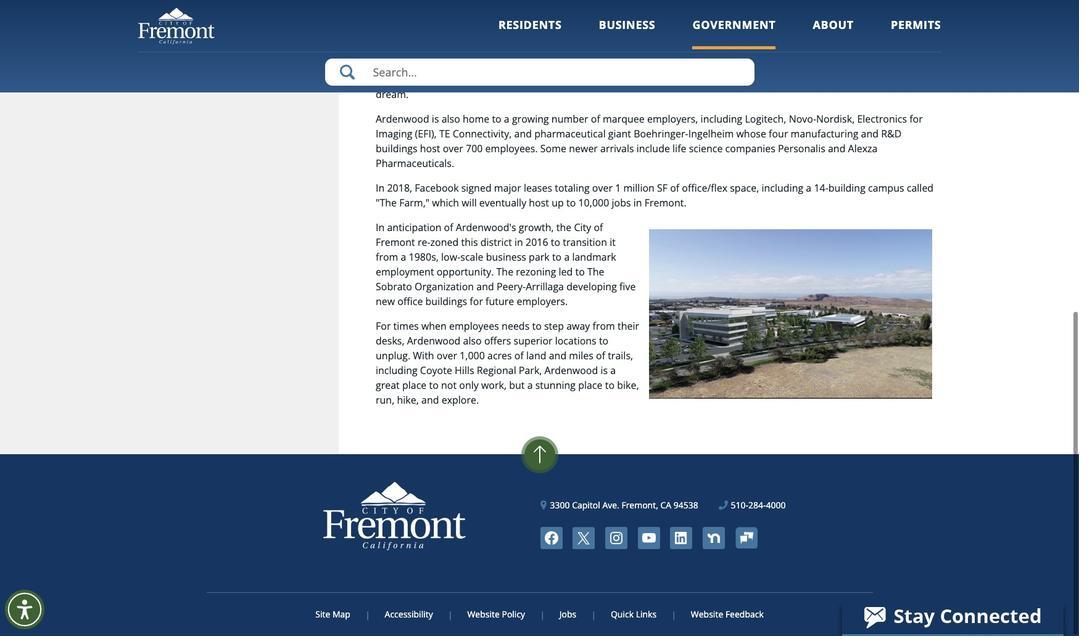 Task type: describe. For each thing, give the bounding box(es) containing it.
ingelheim
[[689, 127, 734, 141]]

to inside ardenwood is also home to a growing number of marquee employers, including logitech, novo-nordisk, electronics for imaging (efi), te connectivity, and pharmaceutical giant boehringer-ingelheim whose four manufacturing and r&d buildings host over 700 employees. some newer arrivals include life science companies personalis and alexza pharmaceuticals.
[[492, 112, 502, 126]]

manufacturing
[[791, 127, 859, 141]]

employees.
[[486, 142, 538, 155]]

suburban
[[603, 73, 648, 86]]

also inside ardenwood is also home to a growing number of marquee employers, including logitech, novo-nordisk, electronics for imaging (efi), te connectivity, and pharmaceutical giant boehringer-ingelheim whose four manufacturing and r&d buildings host over 700 employees. some newer arrivals include life science companies personalis and alexza pharmaceuticals.
[[442, 112, 460, 126]]

to left bike, on the right bottom of page
[[605, 379, 615, 392]]

website feedback link
[[675, 609, 764, 621]]

office inside the ardenwood technology park is located right off highway 84 and interstate 880, offering a shorter (or even a reverse commute!) for those traveling from all parts of the silicon valley and northern bay area. the centrality of ardenwood, along with competitive rents, proximity to a highly skilled workforce, and the district's characteristic suburban office park format make ardenwood a bay area commuter's dream.
[[650, 73, 675, 86]]

great
[[376, 379, 400, 392]]

website policy
[[468, 609, 525, 621]]

to up the trails,
[[599, 334, 609, 348]]

up
[[552, 196, 564, 210]]

coyote
[[420, 364, 452, 378]]

in 2018, facebook signed major leases totaling over 1 million sf of office/flex space, including a 14-building campus called "the farm," which will eventually host up to 10,000 jobs in fremont.
[[376, 181, 934, 210]]

94538
[[674, 500, 699, 511]]

fremont,
[[622, 500, 658, 511]]

companies
[[726, 142, 776, 155]]

giant
[[609, 127, 631, 141]]

personalis
[[778, 142, 826, 155]]

employment
[[376, 265, 434, 279]]

including inside in 2018, facebook signed major leases totaling over 1 million sf of office/flex space, including a 14-building campus called "the farm," which will eventually host up to 10,000 jobs in fremont.
[[762, 181, 804, 195]]

accessibility
[[385, 609, 433, 621]]

over inside ardenwood is also home to a growing number of marquee employers, including logitech, novo-nordisk, electronics for imaging (efi), te connectivity, and pharmaceutical giant boehringer-ingelheim whose four manufacturing and r&d buildings host over 700 employees. some newer arrivals include life science companies personalis and alexza pharmaceuticals.
[[443, 142, 463, 155]]

jobs
[[612, 196, 631, 210]]

website for website policy
[[468, 609, 500, 621]]

dream.
[[376, 87, 409, 101]]

84
[[708, 28, 719, 42]]

for inside in anticipation of ardenwood's growth, the city of fremont re-zoned this district in 2016 to transition it from a 1980s, low-scale business park to a landmark employment opportunity. the rezoning led to the sobrato organization and peery-arrillaga developing five new office buildings for future employers.
[[470, 295, 483, 308]]

district's
[[497, 73, 536, 86]]

opportunity.
[[437, 265, 494, 279]]

the down the business
[[497, 265, 514, 279]]

park inside in anticipation of ardenwood's growth, the city of fremont re-zoned this district in 2016 to transition it from a 1980s, low-scale business park to a landmark employment opportunity. the rezoning led to the sobrato organization and peery-arrillaga developing five new office buildings for future employers.
[[529, 250, 550, 264]]

land
[[527, 349, 547, 363]]

the up highway
[[666, 13, 683, 27]]

connectivity,
[[453, 127, 512, 141]]

to inside in 2018, facebook signed major leases totaling over 1 million sf of office/flex space, including a 14-building campus called "the farm," which will eventually host up to 10,000 jobs in fremont.
[[567, 196, 576, 210]]

regional
[[477, 364, 516, 378]]

of right "miles"
[[596, 349, 606, 363]]

buildings inside ardenwood is also home to a growing number of marquee employers, including logitech, novo-nordisk, electronics for imaging (efi), te connectivity, and pharmaceutical giant boehringer-ingelheim whose four manufacturing and r&d buildings host over 700 employees. some newer arrivals include life science companies personalis and alexza pharmaceuticals.
[[376, 142, 418, 155]]

footer my icon image
[[735, 528, 758, 550]]

desks,
[[376, 334, 405, 348]]

3300 capitol ave. fremont, ca 94538 link
[[541, 499, 699, 512]]

a down the trails,
[[611, 364, 616, 378]]

run,
[[376, 394, 395, 407]]

and down manufacturing
[[828, 142, 846, 155]]

proximity
[[818, 58, 862, 71]]

number
[[552, 112, 589, 126]]

capitol
[[572, 500, 600, 511]]

transition
[[563, 236, 607, 249]]

fremont.
[[645, 196, 687, 210]]

space,
[[730, 181, 759, 195]]

the up characteristic
[[547, 58, 564, 71]]

(or
[[894, 28, 907, 42]]

is inside for times when employees needs to step away from their desks, ardenwood also offers superior locations to unplug. with over 1,000 acres of land and miles of trails, including coyote hills regional park, ardenwood is a great place to not only work, but a stunning place to bike, run, hike, and explore.
[[601, 364, 608, 378]]

include
[[637, 142, 670, 155]]

organization
[[415, 280, 474, 294]]

the ardenwood technology park is located right off highway 84 and interstate 880, offering a shorter (or even a reverse commute!) for those traveling from all parts of the silicon valley and northern bay area. the centrality of ardenwood, along with competitive rents, proximity to a highly skilled workforce, and the district's characteristic suburban office park format make ardenwood a bay area commuter's dream.
[[376, 13, 940, 101]]

leases
[[524, 181, 552, 195]]

northern
[[458, 58, 499, 71]]

"the
[[376, 196, 397, 210]]

and up workforce,
[[438, 58, 455, 71]]

new
[[376, 295, 395, 308]]

quick
[[611, 609, 634, 621]]

anticipation
[[387, 221, 442, 234]]

needs
[[502, 320, 530, 333]]

whose
[[737, 127, 767, 141]]

commuter's
[[871, 73, 926, 86]]

r&d
[[882, 127, 902, 141]]

a down the located
[[850, 28, 855, 42]]

2016
[[526, 236, 548, 249]]

ardenwood is also home to a growing number of marquee employers, including logitech, novo-nordisk, electronics for imaging (efi), te connectivity, and pharmaceutical giant boehringer-ingelheim whose four manufacturing and r&d buildings host over 700 employees. some newer arrivals include life science companies personalis and alexza pharmaceuticals.
[[376, 112, 923, 170]]

footer ig icon image
[[605, 528, 628, 550]]

away
[[567, 320, 590, 333]]

not
[[441, 379, 457, 392]]

to down coyote
[[429, 379, 439, 392]]

of inside in 2018, facebook signed major leases totaling over 1 million sf of office/flex space, including a 14-building campus called "the farm," which will eventually host up to 10,000 jobs in fremont.
[[670, 181, 680, 195]]

of right "city"
[[594, 221, 603, 234]]

pharmaceuticals.
[[376, 157, 454, 170]]

sobrato
[[376, 280, 412, 294]]

is inside ardenwood is also home to a growing number of marquee employers, including logitech, novo-nordisk, electronics for imaging (efi), te connectivity, and pharmaceutical giant boehringer-ingelheim whose four manufacturing and r&d buildings host over 700 employees. some newer arrivals include life science companies personalis and alexza pharmaceuticals.
[[432, 112, 439, 126]]

acres
[[488, 349, 512, 363]]

future
[[486, 295, 514, 308]]

rents,
[[789, 58, 816, 71]]

area.
[[521, 58, 545, 71]]

over inside in 2018, facebook signed major leases totaling over 1 million sf of office/flex space, including a 14-building campus called "the farm," which will eventually host up to 10,000 jobs in fremont.
[[592, 181, 613, 195]]

from inside for times when employees needs to step away from their desks, ardenwood also offers superior locations to unplug. with over 1,000 acres of land and miles of trails, including coyote hills regional park, ardenwood is a great place to not only work, but a stunning place to bike, run, hike, and explore.
[[593, 320, 615, 333]]

of up the suburban
[[612, 58, 622, 71]]

offers
[[484, 334, 511, 348]]

ardenwood down rents,
[[763, 73, 817, 86]]

a sign in a store image
[[376, 0, 659, 53]]

developing
[[567, 280, 617, 294]]

called
[[907, 181, 934, 195]]

highly
[[885, 58, 912, 71]]

of left land
[[515, 349, 524, 363]]

logitech,
[[745, 112, 787, 126]]

footer tw icon image
[[573, 528, 595, 550]]

with
[[413, 349, 434, 363]]

a up employment
[[401, 250, 406, 264]]

2 place from the left
[[578, 379, 603, 392]]

employers,
[[647, 112, 698, 126]]

and down growing at the top of the page
[[514, 127, 532, 141]]

a down the all at top right
[[877, 58, 882, 71]]

a inside ardenwood is also home to a growing number of marquee employers, including logitech, novo-nordisk, electronics for imaging (efi), te connectivity, and pharmaceutical giant boehringer-ingelheim whose four manufacturing and r&d buildings host over 700 employees. some newer arrivals include life science companies personalis and alexza pharmaceuticals.
[[504, 112, 510, 126]]

explore.
[[442, 394, 479, 407]]

format
[[701, 73, 733, 86]]

accessibility link
[[369, 609, 449, 621]]

facebook
[[415, 181, 459, 195]]

feedback
[[726, 609, 764, 621]]

commute!)
[[703, 43, 753, 57]]

and right hike, in the left bottom of the page
[[422, 394, 439, 407]]

but
[[509, 379, 525, 392]]

host inside ardenwood is also home to a growing number of marquee employers, including logitech, novo-nordisk, electronics for imaging (efi), te connectivity, and pharmaceutical giant boehringer-ingelheim whose four manufacturing and r&d buildings host over 700 employees. some newer arrivals include life science companies personalis and alexza pharmaceuticals.
[[420, 142, 440, 155]]

including inside for times when employees needs to step away from their desks, ardenwood also offers superior locations to unplug. with over 1,000 acres of land and miles of trails, including coyote hills regional park, ardenwood is a great place to not only work, but a stunning place to bike, run, hike, and explore.
[[376, 364, 418, 378]]

work,
[[481, 379, 507, 392]]

totaling
[[555, 181, 590, 195]]

a inside in 2018, facebook signed major leases totaling over 1 million sf of office/flex space, including a 14-building campus called "the farm," which will eventually host up to 10,000 jobs in fremont.
[[806, 181, 812, 195]]

stay connected image
[[843, 601, 1063, 635]]

is inside the ardenwood technology park is located right off highway 84 and interstate 880, offering a shorter (or even a reverse commute!) for those traveling from all parts of the silicon valley and northern bay area. the centrality of ardenwood, along with competitive rents, proximity to a highly skilled workforce, and the district's characteristic suburban office park format make ardenwood a bay area commuter's dream.
[[820, 13, 827, 27]]

to up superior
[[532, 320, 542, 333]]

business
[[599, 17, 656, 32]]



Task type: vqa. For each thing, say whether or not it's contained in the screenshot.
which
yes



Task type: locate. For each thing, give the bounding box(es) containing it.
1 vertical spatial over
[[592, 181, 613, 195]]

host down leases
[[529, 196, 549, 210]]

1 website from the left
[[468, 609, 500, 621]]

to
[[865, 58, 874, 71], [492, 112, 502, 126], [567, 196, 576, 210], [551, 236, 561, 249], [552, 250, 562, 264], [576, 265, 585, 279], [532, 320, 542, 333], [599, 334, 609, 348], [429, 379, 439, 392], [605, 379, 615, 392]]

1 place from the left
[[402, 379, 427, 392]]

to inside the ardenwood technology park is located right off highway 84 and interstate 880, offering a shorter (or even a reverse commute!) for those traveling from all parts of the silicon valley and northern bay area. the centrality of ardenwood, along with competitive rents, proximity to a highly skilled workforce, and the district's characteristic suburban office park format make ardenwood a bay area commuter's dream.
[[865, 58, 874, 71]]

0 vertical spatial for
[[755, 43, 769, 57]]

rendering of building with trees around it and a dry grass field in the foreground image
[[649, 229, 932, 399]]

0 vertical spatial in
[[634, 196, 642, 210]]

for times when employees needs to step away from their desks, ardenwood also offers superior locations to unplug. with over 1,000 acres of land and miles of trails, including coyote hills regional park, ardenwood is a great place to not only work, but a stunning place to bike, run, hike, and explore.
[[376, 320, 640, 407]]

off
[[890, 13, 903, 27]]

1 horizontal spatial from
[[593, 320, 615, 333]]

located
[[830, 13, 864, 27]]

in for in 2018, facebook signed major leases totaling over 1 million sf of office/flex space, including a 14-building campus called "the farm," which will eventually host up to 10,000 jobs in fremont.
[[376, 181, 385, 195]]

bay down proximity
[[827, 73, 844, 86]]

residents
[[499, 17, 562, 32]]

buildings inside in anticipation of ardenwood's growth, the city of fremont re-zoned this district in 2016 to transition it from a 1980s, low-scale business park to a landmark employment opportunity. the rezoning led to the sobrato organization and peery-arrillaga developing five new office buildings for future employers.
[[426, 295, 467, 308]]

0 vertical spatial over
[[443, 142, 463, 155]]

of right sf
[[670, 181, 680, 195]]

arrillaga
[[526, 280, 564, 294]]

0 vertical spatial in
[[376, 181, 385, 195]]

skilled
[[376, 73, 405, 86]]

building
[[829, 181, 866, 195]]

(efi),
[[415, 127, 437, 141]]

for
[[376, 320, 391, 333]]

five
[[620, 280, 636, 294]]

over up coyote
[[437, 349, 457, 363]]

2 horizontal spatial from
[[842, 43, 864, 57]]

including inside ardenwood is also home to a growing number of marquee employers, including logitech, novo-nordisk, electronics for imaging (efi), te connectivity, and pharmaceutical giant boehringer-ingelheim whose four manufacturing and r&d buildings host over 700 employees. some newer arrivals include life science companies personalis and alexza pharmaceuticals.
[[701, 112, 743, 126]]

place up hike, in the left bottom of the page
[[402, 379, 427, 392]]

1 horizontal spatial bay
[[827, 73, 844, 86]]

city
[[574, 221, 591, 234]]

2 horizontal spatial is
[[820, 13, 827, 27]]

0 horizontal spatial website
[[468, 609, 500, 621]]

in inside in 2018, facebook signed major leases totaling over 1 million sf of office/flex space, including a 14-building campus called "the farm," which will eventually host up to 10,000 jobs in fremont.
[[376, 181, 385, 195]]

1 vertical spatial for
[[910, 112, 923, 126]]

also
[[442, 112, 460, 126], [463, 334, 482, 348]]

jobs link
[[544, 609, 593, 621]]

marquee
[[603, 112, 645, 126]]

for left the future
[[470, 295, 483, 308]]

will
[[462, 196, 477, 210]]

zoned
[[431, 236, 459, 249]]

from left the all at top right
[[842, 43, 864, 57]]

a up led
[[564, 250, 570, 264]]

0 vertical spatial including
[[701, 112, 743, 126]]

technology
[[742, 13, 794, 27]]

4000
[[766, 500, 786, 511]]

1 horizontal spatial park
[[678, 73, 699, 86]]

0 vertical spatial is
[[820, 13, 827, 27]]

0 horizontal spatial is
[[432, 112, 439, 126]]

office
[[650, 73, 675, 86], [398, 295, 423, 308]]

million
[[624, 181, 655, 195]]

0 vertical spatial also
[[442, 112, 460, 126]]

1 vertical spatial including
[[762, 181, 804, 195]]

1 vertical spatial park
[[529, 250, 550, 264]]

1 horizontal spatial also
[[463, 334, 482, 348]]

host down (efi),
[[420, 142, 440, 155]]

1 vertical spatial in
[[376, 221, 385, 234]]

trails,
[[608, 349, 633, 363]]

in for in anticipation of ardenwood's growth, the city of fremont re-zoned this district in 2016 to transition it from a 1980s, low-scale business park to a landmark employment opportunity. the rezoning led to the sobrato organization and peery-arrillaga developing five new office buildings for future employers.
[[376, 221, 385, 234]]

footer li icon image
[[670, 528, 693, 550]]

te
[[439, 127, 450, 141]]

website for website feedback
[[691, 609, 724, 621]]

characteristic
[[539, 73, 600, 86]]

park inside the ardenwood technology park is located right off highway 84 and interstate 880, offering a shorter (or even a reverse commute!) for those traveling from all parts of the silicon valley and northern bay area. the centrality of ardenwood, along with competitive rents, proximity to a highly skilled workforce, and the district's characteristic suburban office park format make ardenwood a bay area commuter's dream.
[[678, 73, 699, 86]]

stunning
[[536, 379, 576, 392]]

1 vertical spatial is
[[432, 112, 439, 126]]

0 horizontal spatial bay
[[501, 58, 518, 71]]

ardenwood up imaging
[[376, 112, 429, 126]]

the
[[918, 43, 933, 57], [479, 73, 494, 86], [557, 221, 572, 234]]

1 horizontal spatial the
[[557, 221, 572, 234]]

and up commute!)
[[722, 28, 739, 42]]

2 horizontal spatial including
[[762, 181, 804, 195]]

700
[[466, 142, 483, 155]]

ardenwood's
[[456, 221, 516, 234]]

scale
[[461, 250, 484, 264]]

in
[[376, 181, 385, 195], [376, 221, 385, 234]]

of inside ardenwood is also home to a growing number of marquee employers, including logitech, novo-nordisk, electronics for imaging (efi), te connectivity, and pharmaceutical giant boehringer-ingelheim whose four manufacturing and r&d buildings host over 700 employees. some newer arrivals include life science companies personalis and alexza pharmaceuticals.
[[591, 112, 600, 126]]

2 vertical spatial for
[[470, 295, 483, 308]]

footer nd icon image
[[703, 528, 725, 550]]

area
[[847, 73, 868, 86]]

and inside in anticipation of ardenwood's growth, the city of fremont re-zoned this district in 2016 to transition it from a 1980s, low-scale business park to a landmark employment opportunity. the rezoning led to the sobrato organization and peery-arrillaga developing five new office buildings for future employers.
[[477, 280, 494, 294]]

competitive
[[733, 58, 787, 71]]

1,000
[[460, 349, 485, 363]]

1 horizontal spatial website
[[691, 609, 724, 621]]

0 horizontal spatial including
[[376, 364, 418, 378]]

in up "the
[[376, 181, 385, 195]]

office down sobrato
[[398, 295, 423, 308]]

0 horizontal spatial host
[[420, 142, 440, 155]]

2 in from the top
[[376, 221, 385, 234]]

reverse
[[666, 43, 701, 57]]

in up fremont
[[376, 221, 385, 234]]

arrivals
[[601, 142, 634, 155]]

1 horizontal spatial office
[[650, 73, 675, 86]]

to down the all at top right
[[865, 58, 874, 71]]

host
[[420, 142, 440, 155], [529, 196, 549, 210]]

in inside in anticipation of ardenwood's growth, the city of fremont re-zoned this district in 2016 to transition it from a 1980s, low-scale business park to a landmark employment opportunity. the rezoning led to the sobrato organization and peery-arrillaga developing five new office buildings for future employers.
[[515, 236, 523, 249]]

to right 2016
[[551, 236, 561, 249]]

from
[[842, 43, 864, 57], [376, 250, 398, 264], [593, 320, 615, 333]]

to right up
[[567, 196, 576, 210]]

0 horizontal spatial buildings
[[376, 142, 418, 155]]

interstate
[[742, 28, 787, 42]]

0 vertical spatial office
[[650, 73, 675, 86]]

traveling
[[799, 43, 839, 57]]

3300 capitol ave. fremont, ca 94538
[[550, 500, 699, 511]]

major
[[494, 181, 521, 195]]

low-
[[441, 250, 461, 264]]

which
[[432, 196, 459, 210]]

0 horizontal spatial also
[[442, 112, 460, 126]]

in down million at the top
[[634, 196, 642, 210]]

and down 'northern'
[[459, 73, 477, 86]]

2 website from the left
[[691, 609, 724, 621]]

of up zoned
[[444, 221, 453, 234]]

bay
[[501, 58, 518, 71], [827, 73, 844, 86]]

from left their
[[593, 320, 615, 333]]

and up alexza in the right top of the page
[[861, 127, 879, 141]]

their
[[618, 320, 640, 333]]

in left 2016
[[515, 236, 523, 249]]

the down 'northern'
[[479, 73, 494, 86]]

buildings down organization
[[426, 295, 467, 308]]

2 vertical spatial including
[[376, 364, 418, 378]]

2 horizontal spatial for
[[910, 112, 923, 126]]

1 vertical spatial in
[[515, 236, 523, 249]]

to right home
[[492, 112, 502, 126]]

2 horizontal spatial the
[[918, 43, 933, 57]]

make
[[735, 73, 761, 86]]

site map link
[[316, 609, 367, 621]]

park down 2016
[[529, 250, 550, 264]]

1 vertical spatial bay
[[827, 73, 844, 86]]

in inside in 2018, facebook signed major leases totaling over 1 million sf of office/flex space, including a 14-building campus called "the farm," which will eventually host up to 10,000 jobs in fremont.
[[634, 196, 642, 210]]

park down along
[[678, 73, 699, 86]]

in inside in anticipation of ardenwood's growth, the city of fremont re-zoned this district in 2016 to transition it from a 1980s, low-scale business park to a landmark employment opportunity. the rezoning led to the sobrato organization and peery-arrillaga developing five new office buildings for future employers.
[[376, 221, 385, 234]]

1 horizontal spatial place
[[578, 379, 603, 392]]

over inside for times when employees needs to step away from their desks, ardenwood also offers superior locations to unplug. with over 1,000 acres of land and miles of trails, including coyote hills regional park, ardenwood is a great place to not only work, but a stunning place to bike, run, hike, and explore.
[[437, 349, 457, 363]]

from inside the ardenwood technology park is located right off highway 84 and interstate 880, offering a shorter (or even a reverse commute!) for those traveling from all parts of the silicon valley and northern bay area. the centrality of ardenwood, along with competitive rents, proximity to a highly skilled workforce, and the district's characteristic suburban office park format make ardenwood a bay area commuter's dream.
[[842, 43, 864, 57]]

offering
[[811, 28, 847, 42]]

0 vertical spatial from
[[842, 43, 864, 57]]

ardenwood inside ardenwood is also home to a growing number of marquee employers, including logitech, novo-nordisk, electronics for imaging (efi), te connectivity, and pharmaceutical giant boehringer-ingelheim whose four manufacturing and r&d buildings host over 700 employees. some newer arrivals include life science companies personalis and alexza pharmaceuticals.
[[376, 112, 429, 126]]

buildings down imaging
[[376, 142, 418, 155]]

the inside in anticipation of ardenwood's growth, the city of fremont re-zoned this district in 2016 to transition it from a 1980s, low-scale business park to a landmark employment opportunity. the rezoning led to the sobrato organization and peery-arrillaga developing five new office buildings for future employers.
[[557, 221, 572, 234]]

business
[[486, 250, 526, 264]]

1 vertical spatial also
[[463, 334, 482, 348]]

0 vertical spatial bay
[[501, 58, 518, 71]]

growth,
[[519, 221, 554, 234]]

0 horizontal spatial office
[[398, 295, 423, 308]]

the left "city"
[[557, 221, 572, 234]]

880,
[[789, 28, 809, 42]]

including
[[701, 112, 743, 126], [762, 181, 804, 195], [376, 364, 418, 378]]

1 vertical spatial office
[[398, 295, 423, 308]]

to right led
[[576, 265, 585, 279]]

government
[[693, 17, 776, 32]]

sf
[[657, 181, 668, 195]]

0 horizontal spatial park
[[529, 250, 550, 264]]

ca
[[661, 500, 672, 511]]

superior
[[514, 334, 553, 348]]

website left feedback
[[691, 609, 724, 621]]

2 vertical spatial the
[[557, 221, 572, 234]]

a left growing at the top of the page
[[504, 112, 510, 126]]

a down proximity
[[819, 73, 825, 86]]

for
[[755, 43, 769, 57], [910, 112, 923, 126], [470, 295, 483, 308]]

some
[[541, 142, 567, 155]]

footer yt icon image
[[638, 528, 660, 550]]

office inside in anticipation of ardenwood's growth, the city of fremont re-zoned this district in 2016 to transition it from a 1980s, low-scale business park to a landmark employment opportunity. the rezoning led to the sobrato organization and peery-arrillaga developing five new office buildings for future employers.
[[398, 295, 423, 308]]

employers.
[[517, 295, 568, 308]]

growing
[[512, 112, 549, 126]]

1 vertical spatial host
[[529, 196, 549, 210]]

a right but
[[528, 379, 533, 392]]

1 vertical spatial buildings
[[426, 295, 467, 308]]

from down fremont
[[376, 250, 398, 264]]

0 horizontal spatial the
[[479, 73, 494, 86]]

1 horizontal spatial including
[[701, 112, 743, 126]]

ardenwood down "miles"
[[545, 364, 598, 378]]

2 vertical spatial over
[[437, 349, 457, 363]]

bay up district's
[[501, 58, 518, 71]]

life
[[673, 142, 687, 155]]

0 horizontal spatial from
[[376, 250, 398, 264]]

website policy link
[[451, 609, 541, 621]]

with
[[711, 58, 730, 71]]

website left policy at the left of the page
[[468, 609, 500, 621]]

of down "even"
[[906, 43, 916, 57]]

0 vertical spatial host
[[420, 142, 440, 155]]

1 vertical spatial the
[[479, 73, 494, 86]]

Search text field
[[325, 59, 755, 86]]

1 horizontal spatial host
[[529, 196, 549, 210]]

for inside ardenwood is also home to a growing number of marquee employers, including logitech, novo-nordisk, electronics for imaging (efi), te connectivity, and pharmaceutical giant boehringer-ingelheim whose four manufacturing and r&d buildings host over 700 employees. some newer arrivals include life science companies personalis and alexza pharmaceuticals.
[[910, 112, 923, 126]]

host inside in 2018, facebook signed major leases totaling over 1 million sf of office/flex space, including a 14-building campus called "the farm," which will eventually host up to 10,000 jobs in fremont.
[[529, 196, 549, 210]]

when
[[422, 320, 447, 333]]

to up led
[[552, 250, 562, 264]]

place down "miles"
[[578, 379, 603, 392]]

2018,
[[387, 181, 412, 195]]

district
[[481, 236, 512, 249]]

unplug.
[[376, 349, 411, 363]]

1 horizontal spatial is
[[601, 364, 608, 378]]

2 vertical spatial from
[[593, 320, 615, 333]]

ardenwood down when
[[407, 334, 461, 348]]

along
[[683, 58, 708, 71]]

home
[[463, 112, 490, 126]]

eventually
[[480, 196, 527, 210]]

over down the te
[[443, 142, 463, 155]]

1 horizontal spatial in
[[634, 196, 642, 210]]

government link
[[693, 17, 776, 49]]

1 horizontal spatial for
[[755, 43, 769, 57]]

the down landmark
[[588, 265, 605, 279]]

from inside in anticipation of ardenwood's growth, the city of fremont re-zoned this district in 2016 to transition it from a 1980s, low-scale business park to a landmark employment opportunity. the rezoning led to the sobrato organization and peery-arrillaga developing five new office buildings for future employers.
[[376, 250, 398, 264]]

0 vertical spatial buildings
[[376, 142, 418, 155]]

the down "even"
[[918, 43, 933, 57]]

also inside for times when employees needs to step away from their desks, ardenwood also offers superior locations to unplug. with over 1,000 acres of land and miles of trails, including coyote hills regional park, ardenwood is a great place to not only work, but a stunning place to bike, run, hike, and explore.
[[463, 334, 482, 348]]

for inside the ardenwood technology park is located right off highway 84 and interstate 880, offering a shorter (or even a reverse commute!) for those traveling from all parts of the silicon valley and northern bay area. the centrality of ardenwood, along with competitive rents, proximity to a highly skilled workforce, and the district's characteristic suburban office park format make ardenwood a bay area commuter's dream.
[[755, 43, 769, 57]]

1 horizontal spatial buildings
[[426, 295, 467, 308]]

office down the ardenwood,
[[650, 73, 675, 86]]

four
[[769, 127, 788, 141]]

also up the te
[[442, 112, 460, 126]]

including right space,
[[762, 181, 804, 195]]

3300
[[550, 500, 570, 511]]

0 horizontal spatial in
[[515, 236, 523, 249]]

in anticipation of ardenwood's growth, the city of fremont re-zoned this district in 2016 to transition it from a 1980s, low-scale business park to a landmark employment opportunity. the rezoning led to the sobrato organization and peery-arrillaga developing five new office buildings for future employers.
[[376, 221, 636, 308]]

in
[[634, 196, 642, 210], [515, 236, 523, 249]]

and up the future
[[477, 280, 494, 294]]

including down unplug.
[[376, 364, 418, 378]]

landmark
[[572, 250, 616, 264]]

of right number on the top right of the page
[[591, 112, 600, 126]]

a left "14-" on the right top of the page
[[806, 181, 812, 195]]

signed
[[462, 181, 492, 195]]

residents link
[[499, 17, 562, 49]]

centrality
[[567, 58, 610, 71]]

times
[[394, 320, 419, 333]]

2 vertical spatial is
[[601, 364, 608, 378]]

a right "even"
[[935, 28, 940, 42]]

0 horizontal spatial for
[[470, 295, 483, 308]]

for up competitive
[[755, 43, 769, 57]]

footer fb icon image
[[540, 528, 563, 550]]

including up ingelheim
[[701, 112, 743, 126]]

led
[[559, 265, 573, 279]]

over left 1
[[592, 181, 613, 195]]

for right "electronics"
[[910, 112, 923, 126]]

1 in from the top
[[376, 181, 385, 195]]

also up 1,000
[[463, 334, 482, 348]]

0 horizontal spatial place
[[402, 379, 427, 392]]

ardenwood up 84
[[686, 13, 739, 27]]

0 vertical spatial the
[[918, 43, 933, 57]]

and right land
[[549, 349, 567, 363]]

0 vertical spatial park
[[678, 73, 699, 86]]

a
[[850, 28, 855, 42], [935, 28, 940, 42], [877, 58, 882, 71], [819, 73, 825, 86], [504, 112, 510, 126], [806, 181, 812, 195], [401, 250, 406, 264], [564, 250, 570, 264], [611, 364, 616, 378], [528, 379, 533, 392]]

hike,
[[397, 394, 419, 407]]

1 vertical spatial from
[[376, 250, 398, 264]]



